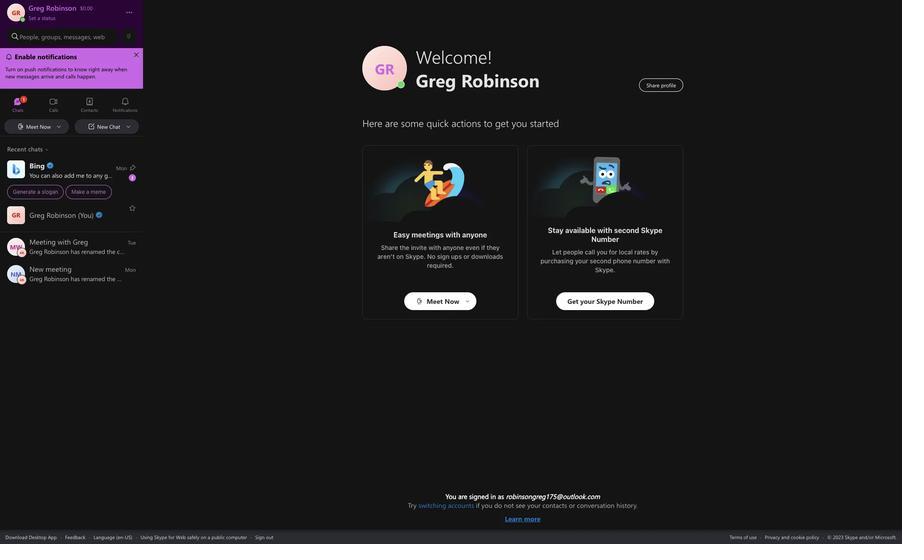 Task type: describe. For each thing, give the bounding box(es) containing it.
language (en-us) link
[[94, 534, 132, 541]]

call
[[585, 248, 595, 256]]

skype. inside share the invite with anyone even if they aren't on skype. no sign ups or downloads required.
[[406, 253, 426, 260]]

privacy
[[765, 534, 780, 541]]

using
[[141, 534, 153, 541]]

desktop
[[29, 534, 47, 541]]

try
[[408, 501, 417, 510]]

you inside try switching accounts if you do not see your contacts or conversation history. learn more
[[482, 501, 493, 510]]

language
[[94, 534, 115, 541]]

download desktop app link
[[5, 534, 57, 541]]

let people call you for local rates by purchasing your second phone number with skype.
[[541, 248, 672, 274]]

app
[[48, 534, 57, 541]]

make a meme
[[71, 189, 106, 195]]

whosthis
[[579, 155, 606, 164]]

available
[[565, 227, 596, 235]]

learn
[[505, 515, 523, 523]]

try switching accounts if you do not see your contacts or conversation history. learn more
[[408, 501, 638, 523]]

of
[[744, 534, 748, 541]]

second inside stay available with second skype number
[[614, 227, 640, 235]]

terms
[[730, 534, 743, 541]]

rates
[[635, 248, 650, 256]]

download desktop app
[[5, 534, 57, 541]]

set
[[29, 14, 36, 21]]

with inside stay available with second skype number
[[598, 227, 613, 235]]

purchasing
[[541, 257, 574, 265]]

accounts
[[448, 501, 474, 510]]

meetings
[[412, 231, 444, 239]]

download
[[5, 534, 27, 541]]

feedback
[[65, 534, 85, 541]]

with inside share the invite with anyone even if they aren't on skype. no sign ups or downloads required.
[[429, 244, 441, 251]]

privacy and cookie policy
[[765, 534, 820, 541]]

policy
[[807, 534, 820, 541]]

people,
[[20, 32, 40, 41]]

using skype for web safely on a public computer link
[[141, 534, 247, 541]]

privacy and cookie policy link
[[765, 534, 820, 541]]

out
[[266, 534, 273, 541]]

not
[[504, 501, 514, 510]]

invite
[[411, 244, 427, 251]]

on inside share the invite with anyone even if they aren't on skype. no sign ups or downloads required.
[[397, 253, 404, 260]]

public
[[212, 534, 225, 541]]

you are signed in as
[[446, 492, 506, 501]]

see
[[516, 501, 526, 510]]

terms of use
[[730, 534, 757, 541]]

or inside share the invite with anyone even if they aren't on skype. no sign ups or downloads required.
[[464, 253, 470, 260]]

stay
[[548, 227, 564, 235]]

phone
[[613, 257, 632, 265]]

a for status
[[37, 14, 40, 21]]

the
[[400, 244, 410, 251]]

0 horizontal spatial skype
[[154, 534, 167, 541]]

even
[[466, 244, 480, 251]]

0 horizontal spatial on
[[201, 534, 206, 541]]

0 vertical spatial anyone
[[462, 231, 487, 239]]

second inside let people call you for local rates by purchasing your second phone number with skype.
[[590, 257, 612, 265]]

meme
[[91, 189, 106, 195]]

people
[[563, 248, 584, 256]]

more
[[524, 515, 541, 523]]

by
[[651, 248, 659, 256]]

downloads
[[472, 253, 503, 260]]

required.
[[427, 262, 454, 269]]

you
[[446, 492, 457, 501]]

slogan
[[42, 189, 58, 195]]

ups
[[451, 253, 462, 260]]

no
[[427, 253, 436, 260]]



Task type: vqa. For each thing, say whether or not it's contained in the screenshot.
2
no



Task type: locate. For each thing, give the bounding box(es) containing it.
number
[[592, 235, 619, 243]]

with up ups
[[446, 231, 461, 239]]

(en-
[[116, 534, 125, 541]]

on
[[397, 253, 404, 260], [201, 534, 206, 541]]

on down the
[[397, 253, 404, 260]]

cookie
[[791, 534, 805, 541]]

set a status button
[[29, 12, 117, 21]]

0 horizontal spatial for
[[169, 534, 175, 541]]

tab list
[[0, 94, 143, 118]]

conversation
[[577, 501, 615, 510]]

let
[[553, 248, 562, 256]]

1 horizontal spatial skype
[[641, 227, 663, 235]]

they
[[487, 244, 500, 251]]

anyone inside share the invite with anyone even if they aren't on skype. no sign ups or downloads required.
[[443, 244, 464, 251]]

with
[[598, 227, 613, 235], [446, 231, 461, 239], [429, 244, 441, 251], [658, 257, 670, 265]]

with inside let people call you for local rates by purchasing your second phone number with skype.
[[658, 257, 670, 265]]

are
[[458, 492, 468, 501]]

sign out
[[255, 534, 273, 541]]

people, groups, messages, web button
[[7, 29, 118, 45]]

second
[[614, 227, 640, 235], [590, 257, 612, 265]]

you inside let people call you for local rates by purchasing your second phone number with skype.
[[597, 248, 608, 256]]

1 vertical spatial or
[[569, 501, 575, 510]]

0 horizontal spatial you
[[482, 501, 493, 510]]

feedback link
[[65, 534, 85, 541]]

second down call in the top right of the page
[[590, 257, 612, 265]]

with up number
[[598, 227, 613, 235]]

mansurfer
[[414, 159, 446, 169]]

language (en-us)
[[94, 534, 132, 541]]

groups,
[[41, 32, 62, 41]]

if
[[481, 244, 485, 251], [476, 501, 480, 510]]

1 vertical spatial if
[[476, 501, 480, 510]]

1 vertical spatial second
[[590, 257, 612, 265]]

for inside let people call you for local rates by purchasing your second phone number with skype.
[[609, 248, 618, 256]]

switching
[[419, 501, 446, 510]]

history.
[[617, 501, 638, 510]]

web
[[93, 32, 105, 41]]

a left the slogan
[[37, 189, 40, 195]]

skype. inside let people call you for local rates by purchasing your second phone number with skype.
[[595, 266, 616, 274]]

skype.
[[406, 253, 426, 260], [595, 266, 616, 274]]

1 horizontal spatial your
[[575, 257, 588, 265]]

a left the public
[[208, 534, 210, 541]]

a for meme
[[86, 189, 89, 195]]

set a status
[[29, 14, 56, 21]]

your
[[575, 257, 588, 265], [528, 501, 541, 510]]

0 vertical spatial you
[[597, 248, 608, 256]]

generate
[[13, 189, 36, 195]]

generate a slogan
[[13, 189, 58, 195]]

0 horizontal spatial skype.
[[406, 253, 426, 260]]

1 vertical spatial on
[[201, 534, 206, 541]]

use
[[750, 534, 757, 541]]

1 horizontal spatial you
[[597, 248, 608, 256]]

number
[[633, 257, 656, 265]]

or
[[464, 253, 470, 260], [569, 501, 575, 510]]

1 vertical spatial skype.
[[595, 266, 616, 274]]

with down by
[[658, 257, 670, 265]]

with up no
[[429, 244, 441, 251]]

share the invite with anyone even if they aren't on skype. no sign ups or downloads required.
[[378, 244, 505, 269]]

a inside button
[[37, 14, 40, 21]]

0 vertical spatial your
[[575, 257, 588, 265]]

safely
[[187, 534, 199, 541]]

anyone up even
[[462, 231, 487, 239]]

if right accounts
[[476, 501, 480, 510]]

stay available with second skype number
[[548, 227, 665, 243]]

a
[[37, 14, 40, 21], [37, 189, 40, 195], [86, 189, 89, 195], [208, 534, 210, 541]]

sign
[[437, 253, 450, 260]]

1 horizontal spatial or
[[569, 501, 575, 510]]

you right call in the top right of the page
[[597, 248, 608, 256]]

1 horizontal spatial skype.
[[595, 266, 616, 274]]

1 vertical spatial your
[[528, 501, 541, 510]]

skype up by
[[641, 227, 663, 235]]

0 horizontal spatial or
[[464, 253, 470, 260]]

0 horizontal spatial your
[[528, 501, 541, 510]]

web
[[176, 534, 186, 541]]

make
[[71, 189, 85, 195]]

1 horizontal spatial on
[[397, 253, 404, 260]]

your inside try switching accounts if you do not see your contacts or conversation history. learn more
[[528, 501, 541, 510]]

your right see
[[528, 501, 541, 510]]

as
[[498, 492, 504, 501]]

sign out link
[[255, 534, 273, 541]]

terms of use link
[[730, 534, 757, 541]]

1 vertical spatial anyone
[[443, 244, 464, 251]]

do
[[494, 501, 502, 510]]

1 vertical spatial for
[[169, 534, 175, 541]]

0 vertical spatial if
[[481, 244, 485, 251]]

0 vertical spatial skype
[[641, 227, 663, 235]]

or right ups
[[464, 253, 470, 260]]

easy meetings with anyone
[[394, 231, 487, 239]]

skype. down phone
[[595, 266, 616, 274]]

switching accounts link
[[419, 501, 474, 510]]

1 horizontal spatial second
[[614, 227, 640, 235]]

1 horizontal spatial for
[[609, 248, 618, 256]]

second up local
[[614, 227, 640, 235]]

1 vertical spatial skype
[[154, 534, 167, 541]]

0 vertical spatial or
[[464, 253, 470, 260]]

1 vertical spatial you
[[482, 501, 493, 510]]

computer
[[226, 534, 247, 541]]

signed
[[469, 492, 489, 501]]

skype right the using
[[154, 534, 167, 541]]

in
[[491, 492, 496, 501]]

your down call in the top right of the page
[[575, 257, 588, 265]]

0 vertical spatial on
[[397, 253, 404, 260]]

contacts
[[543, 501, 567, 510]]

skype inside stay available with second skype number
[[641, 227, 663, 235]]

us)
[[125, 534, 132, 541]]

a for slogan
[[37, 189, 40, 195]]

your inside let people call you for local rates by purchasing your second phone number with skype.
[[575, 257, 588, 265]]

or inside try switching accounts if you do not see your contacts or conversation history. learn more
[[569, 501, 575, 510]]

for left web
[[169, 534, 175, 541]]

easy
[[394, 231, 410, 239]]

0 vertical spatial for
[[609, 248, 618, 256]]

anyone up ups
[[443, 244, 464, 251]]

if inside share the invite with anyone even if they aren't on skype. no sign ups or downloads required.
[[481, 244, 485, 251]]

messages,
[[64, 32, 92, 41]]

if inside try switching accounts if you do not see your contacts or conversation history. learn more
[[476, 501, 480, 510]]

using skype for web safely on a public computer
[[141, 534, 247, 541]]

a right make
[[86, 189, 89, 195]]

share
[[381, 244, 398, 251]]

people, groups, messages, web
[[20, 32, 105, 41]]

skype. down invite
[[406, 253, 426, 260]]

or right contacts
[[569, 501, 575, 510]]

you
[[597, 248, 608, 256], [482, 501, 493, 510]]

1 horizontal spatial if
[[481, 244, 485, 251]]

aren't
[[378, 253, 395, 260]]

sign
[[255, 534, 265, 541]]

0 horizontal spatial second
[[590, 257, 612, 265]]

if up downloads
[[481, 244, 485, 251]]

on right safely
[[201, 534, 206, 541]]

0 vertical spatial second
[[614, 227, 640, 235]]

local
[[619, 248, 633, 256]]

0 vertical spatial skype.
[[406, 253, 426, 260]]

you left do
[[482, 501, 493, 510]]

skype
[[641, 227, 663, 235], [154, 534, 167, 541]]

and
[[782, 534, 790, 541]]

learn more link
[[408, 510, 638, 523]]

for left local
[[609, 248, 618, 256]]

status
[[42, 14, 56, 21]]

0 horizontal spatial if
[[476, 501, 480, 510]]

a right set
[[37, 14, 40, 21]]



